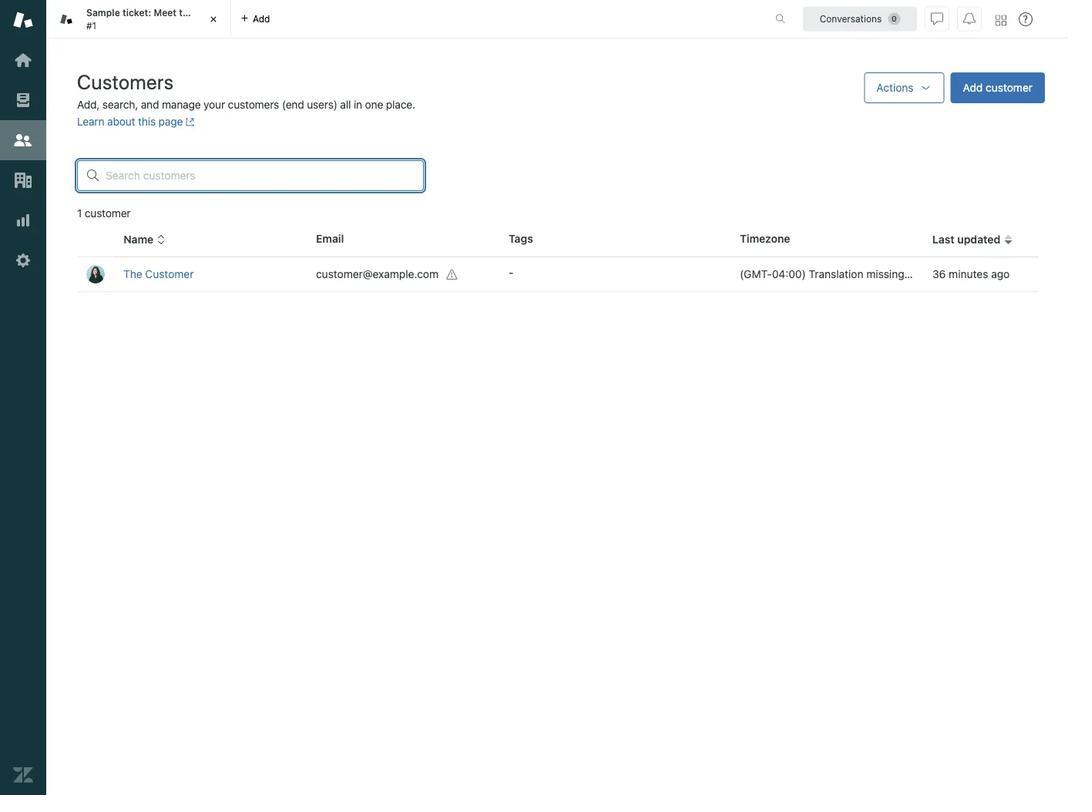 Task type: describe. For each thing, give the bounding box(es) containing it.
the customer link
[[123, 268, 194, 281]]

(end
[[282, 98, 304, 111]]

add
[[253, 13, 270, 24]]

(gmt-04:00) translation missing: en-us-x-1.txt.timezone.america
[[740, 268, 1069, 281]]

your
[[204, 98, 225, 111]]

customer@example.com
[[316, 267, 439, 280]]

close image
[[206, 12, 221, 27]]

organizations image
[[13, 170, 33, 190]]

1
[[77, 207, 82, 220]]

zendesk image
[[13, 766, 33, 786]]

name button
[[123, 233, 166, 247]]

1.txt.timezone.america
[[958, 268, 1069, 281]]

customers
[[77, 70, 174, 93]]

get help image
[[1019, 12, 1033, 26]]

customers add, search, and manage your customers (end users) all in one place.
[[77, 70, 415, 111]]

timezone
[[740, 232, 791, 245]]

updated
[[958, 233, 1001, 246]]

us-
[[928, 268, 948, 281]]

learn about this page
[[77, 115, 183, 128]]

(opens in a new tab) image
[[183, 117, 195, 127]]

x-
[[948, 268, 958, 281]]

one
[[365, 98, 383, 111]]

zendesk support image
[[13, 10, 33, 30]]

zendesk products image
[[996, 15, 1007, 26]]

the customer
[[123, 268, 194, 281]]

customer for add customer
[[986, 81, 1033, 94]]

minutes
[[949, 268, 989, 281]]

-
[[509, 266, 514, 279]]

customers image
[[13, 130, 33, 150]]

tab containing sample ticket: meet the ticket
[[46, 0, 231, 39]]

conversations button
[[803, 7, 918, 31]]

get started image
[[13, 50, 33, 70]]

ticket
[[196, 7, 222, 18]]

add
[[964, 81, 983, 94]]

36 minutes ago
[[933, 268, 1010, 281]]

translation
[[809, 268, 864, 281]]

in
[[354, 98, 362, 111]]

sample ticket: meet the ticket #1
[[86, 7, 222, 31]]

actions button
[[865, 72, 945, 103]]

customers
[[228, 98, 279, 111]]

reporting image
[[13, 211, 33, 231]]

04:00)
[[772, 268, 806, 281]]

last updated
[[933, 233, 1001, 246]]



Task type: locate. For each thing, give the bounding box(es) containing it.
customer for 1 customer
[[85, 207, 131, 220]]

ticket:
[[123, 7, 151, 18]]

unverified email image
[[447, 269, 459, 281]]

about
[[107, 115, 135, 128]]

customer right add
[[986, 81, 1033, 94]]

add customer
[[964, 81, 1033, 94]]

customer inside button
[[986, 81, 1033, 94]]

tags
[[509, 232, 533, 245]]

email
[[316, 232, 344, 245]]

learn
[[77, 115, 104, 128]]

tab
[[46, 0, 231, 39]]

(gmt-
[[740, 268, 772, 281]]

add,
[[77, 98, 100, 111]]

tabs tab list
[[46, 0, 760, 39]]

all
[[340, 98, 351, 111]]

ago
[[992, 268, 1010, 281]]

main element
[[0, 0, 46, 796]]

actions
[[877, 81, 914, 94]]

last updated button
[[933, 233, 1014, 247]]

0 vertical spatial customer
[[986, 81, 1033, 94]]

1 customer
[[77, 207, 131, 220]]

the
[[179, 7, 194, 18]]

last
[[933, 233, 955, 246]]

conversations
[[820, 13, 882, 24]]

customer right 1
[[85, 207, 131, 220]]

meet
[[154, 7, 177, 18]]

missing:
[[867, 268, 908, 281]]

users)
[[307, 98, 338, 111]]

and
[[141, 98, 159, 111]]

0 horizontal spatial customer
[[85, 207, 131, 220]]

this
[[138, 115, 156, 128]]

add customer button
[[951, 72, 1046, 103]]

learn about this page link
[[77, 115, 195, 128]]

Search customers field
[[106, 169, 414, 183]]

customer
[[145, 268, 194, 281]]

page
[[159, 115, 183, 128]]

place.
[[386, 98, 415, 111]]

1 horizontal spatial customer
[[986, 81, 1033, 94]]

admin image
[[13, 251, 33, 271]]

sample
[[86, 7, 120, 18]]

the
[[123, 268, 142, 281]]

en-
[[911, 268, 928, 281]]

1 vertical spatial customer
[[85, 207, 131, 220]]

button displays agent's chat status as invisible. image
[[931, 13, 944, 25]]

name
[[123, 233, 154, 246]]

views image
[[13, 90, 33, 110]]

manage
[[162, 98, 201, 111]]

search,
[[102, 98, 138, 111]]

#1
[[86, 20, 96, 31]]

36
[[933, 268, 946, 281]]

notifications image
[[964, 13, 976, 25]]

customer
[[986, 81, 1033, 94], [85, 207, 131, 220]]

add button
[[231, 0, 280, 38]]



Task type: vqa. For each thing, say whether or not it's contained in the screenshot.
the ticket related to Sample ticket: Meet the ticket
no



